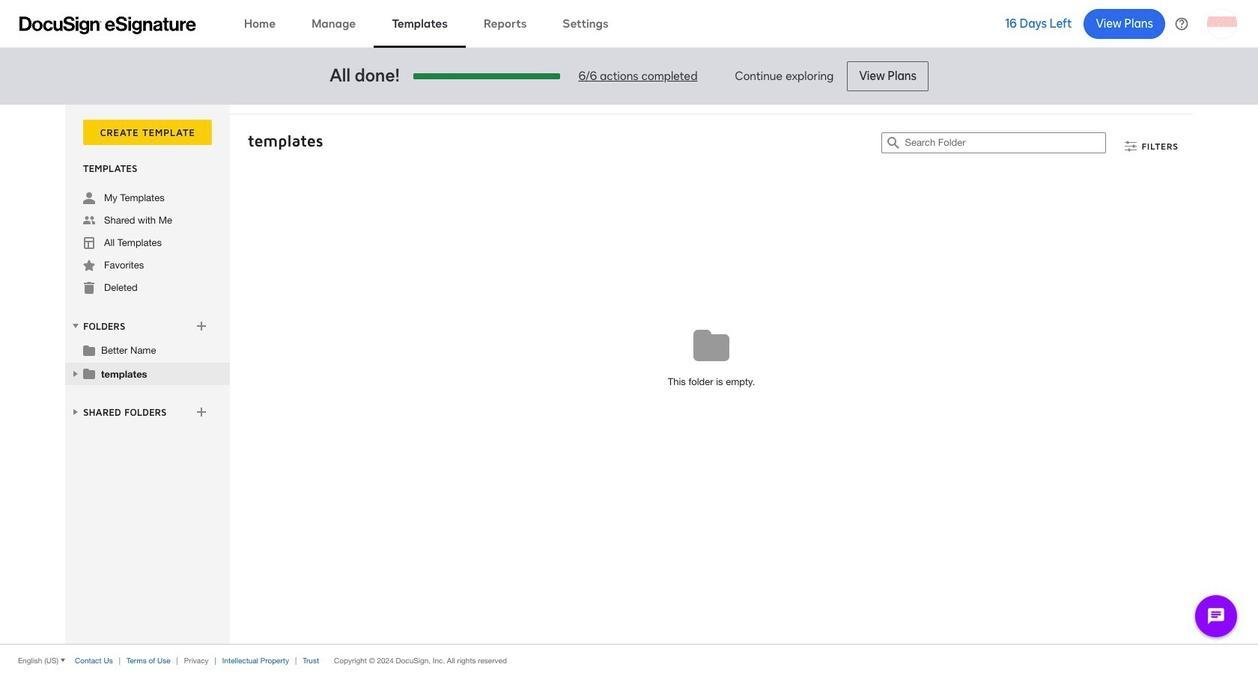 Task type: vqa. For each thing, say whether or not it's contained in the screenshot.
upload or change your profile image
no



Task type: describe. For each thing, give the bounding box(es) containing it.
2 folder image from the top
[[83, 368, 95, 380]]

view shared folders image
[[70, 407, 82, 419]]

user image
[[83, 192, 95, 204]]

star filled image
[[83, 260, 95, 272]]

shared image
[[83, 215, 95, 227]]

view folders image
[[70, 320, 82, 332]]

templates image
[[83, 237, 95, 249]]

docusign esignature image
[[19, 16, 196, 34]]



Task type: locate. For each thing, give the bounding box(es) containing it.
1 folder image from the top
[[83, 344, 95, 356]]

Search Folder text field
[[905, 133, 1106, 153]]

0 vertical spatial folder image
[[83, 344, 95, 356]]

your uploaded profile image image
[[1207, 9, 1237, 39]]

folder image
[[83, 344, 95, 356], [83, 368, 95, 380]]

trash image
[[83, 282, 95, 294]]

1 vertical spatial folder image
[[83, 368, 95, 380]]

secondary navigation region
[[65, 105, 1197, 645]]

more info region
[[0, 645, 1258, 677]]



